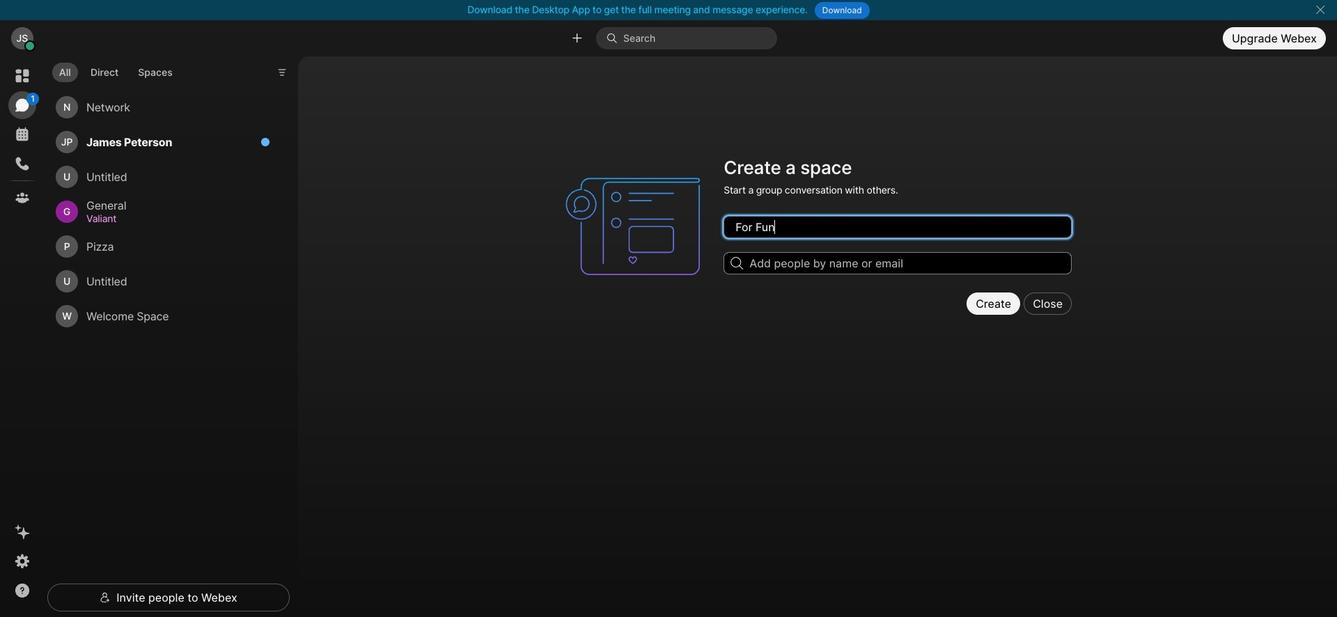 Task type: describe. For each thing, give the bounding box(es) containing it.
welcome space list item
[[50, 299, 279, 334]]

create a space image
[[560, 153, 716, 300]]

pizza list item
[[50, 229, 279, 264]]

new messages image
[[261, 137, 270, 147]]

search_18 image
[[731, 257, 743, 270]]

Add people by name or email text field
[[724, 252, 1072, 275]]

valiant element
[[86, 211, 262, 227]]

cancel_16 image
[[1315, 4, 1326, 15]]

1 untitled list item from the top
[[50, 160, 279, 194]]

network list item
[[50, 90, 279, 125]]



Task type: locate. For each thing, give the bounding box(es) containing it.
1 vertical spatial untitled list item
[[50, 264, 279, 299]]

untitled list item
[[50, 160, 279, 194], [50, 264, 279, 299]]

general list item
[[50, 194, 279, 229]]

Name the space (required) text field
[[724, 216, 1072, 239]]

james peterson, new messages list item
[[50, 125, 279, 160]]

untitled list item up valiant element
[[50, 160, 279, 194]]

untitled list item down valiant element
[[50, 264, 279, 299]]

webex tab list
[[8, 62, 39, 212]]

navigation
[[0, 56, 45, 617]]

2 untitled list item from the top
[[50, 264, 279, 299]]

tab list
[[49, 54, 183, 86]]

0 vertical spatial untitled list item
[[50, 160, 279, 194]]



Task type: vqa. For each thing, say whether or not it's contained in the screenshot.
Meetings tab
no



